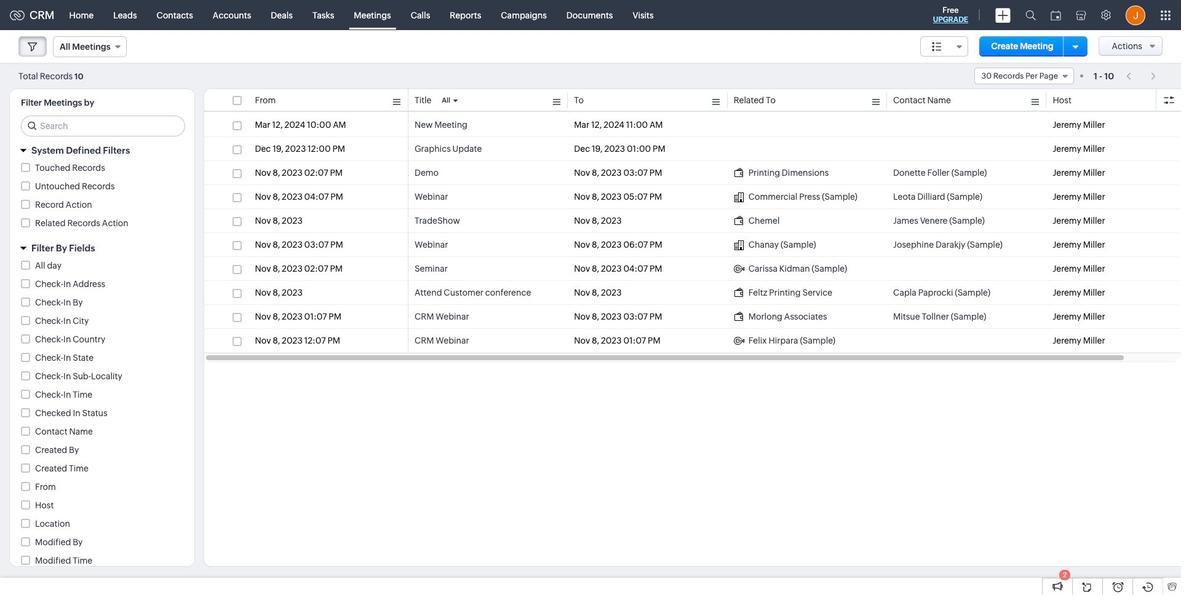 Task type: describe. For each thing, give the bounding box(es) containing it.
Search text field
[[22, 116, 185, 136]]

logo image
[[10, 10, 25, 20]]

create menu element
[[988, 0, 1018, 30]]

none field the size
[[920, 36, 968, 57]]

size image
[[932, 41, 942, 52]]

calendar image
[[1051, 10, 1061, 20]]

search image
[[1026, 10, 1036, 20]]



Task type: locate. For each thing, give the bounding box(es) containing it.
None field
[[53, 36, 127, 57], [920, 36, 968, 57], [975, 68, 1074, 84], [53, 36, 127, 57], [975, 68, 1074, 84]]

profile element
[[1119, 0, 1153, 30]]

profile image
[[1126, 5, 1146, 25]]

row group
[[204, 113, 1181, 353]]

navigation
[[1121, 67, 1163, 85]]

create menu image
[[996, 8, 1011, 22]]

search element
[[1018, 0, 1044, 30]]



Task type: vqa. For each thing, say whether or not it's contained in the screenshot.
'Create Menu' element
yes



